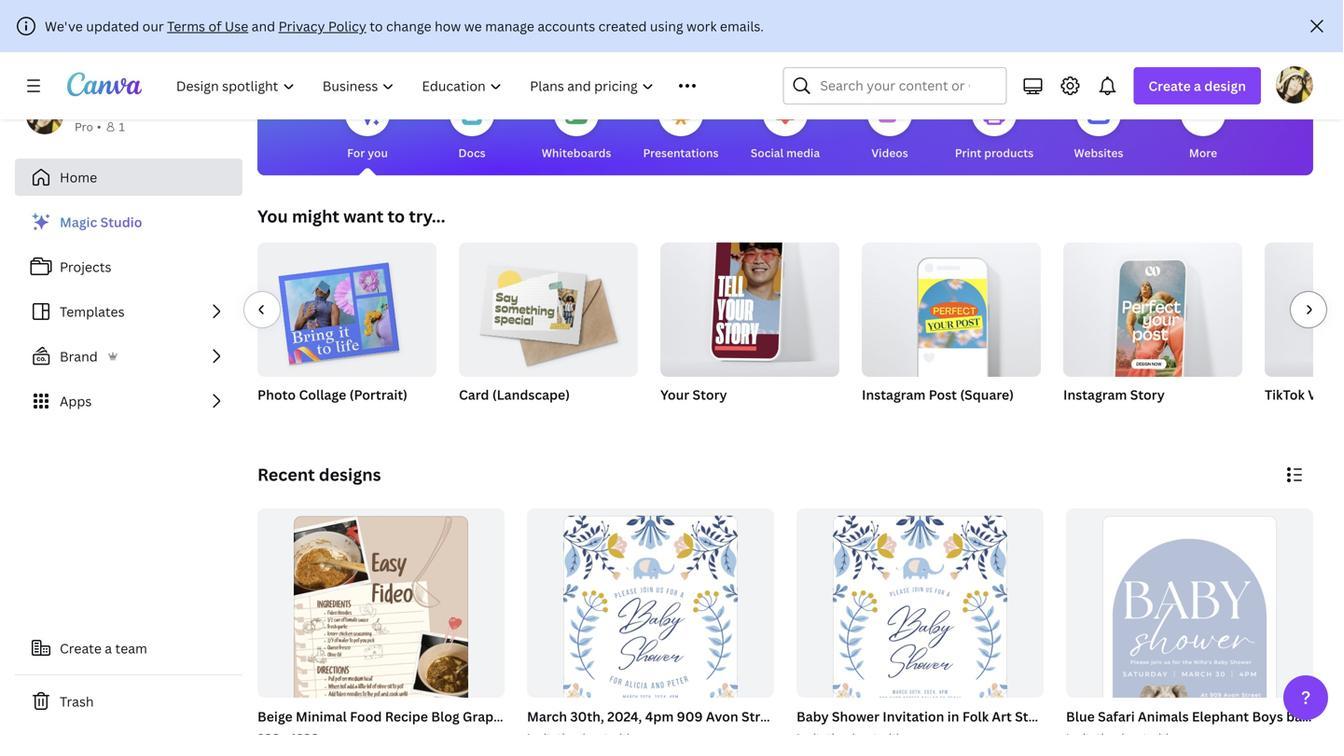Task type: locate. For each thing, give the bounding box(es) containing it.
policy
[[328, 17, 366, 35]]

projects link
[[15, 248, 243, 285]]

brand link
[[15, 338, 243, 375]]

accounts
[[538, 17, 595, 35]]

story for instagram story
[[1130, 386, 1165, 403]]

create inside dropdown button
[[1149, 77, 1191, 95]]

a left team
[[105, 639, 112, 657]]

and
[[252, 17, 275, 35]]

group
[[660, 231, 840, 377], [257, 235, 437, 377], [459, 235, 638, 377], [862, 235, 1041, 377], [1063, 235, 1242, 388], [1265, 243, 1343, 377], [257, 508, 505, 735], [527, 508, 774, 735], [797, 508, 1044, 735], [1066, 508, 1313, 735]]

0 vertical spatial to
[[370, 17, 383, 35]]

social media button
[[751, 78, 820, 175]]

tiktok
[[1265, 386, 1305, 403]]

more
[[1189, 145, 1217, 160]]

0 vertical spatial create
[[1149, 77, 1191, 95]]

in
[[948, 707, 959, 725]]

might
[[292, 205, 339, 228]]

story for your story
[[693, 386, 727, 403]]

photo collage (portrait)
[[257, 386, 408, 403]]

your story group
[[660, 231, 840, 427]]

how
[[435, 17, 461, 35]]

pro
[[75, 119, 93, 134]]

top level navigation element
[[164, 67, 738, 104], [164, 67, 738, 104]]

0 vertical spatial a
[[1194, 77, 1201, 95]]

blue safari animals elephant boys baby sho
[[1066, 707, 1343, 725]]

style
[[1015, 707, 1048, 725]]

None search field
[[783, 67, 1007, 104]]

products
[[984, 145, 1034, 160]]

2 instagram from the left
[[1063, 386, 1127, 403]]

templates
[[60, 303, 125, 320]]

1 vertical spatial a
[[105, 639, 112, 657]]

baby shower invitation in folk art style group
[[793, 508, 1048, 735]]

baby shower invitation in folk art style
[[797, 707, 1048, 725]]

boys
[[1252, 707, 1283, 725]]

1 horizontal spatial a
[[1194, 77, 1201, 95]]

stephanie aranda image
[[1276, 66, 1313, 103]]

1 horizontal spatial story
[[1130, 386, 1165, 403]]

1 story from the left
[[693, 386, 727, 403]]

instagram story group
[[1063, 235, 1242, 427]]

websites
[[1074, 145, 1124, 160]]

create inside button
[[60, 639, 102, 657]]

print
[[955, 145, 982, 160]]

to left try...
[[388, 205, 405, 228]]

social
[[751, 145, 784, 160]]

elephant
[[1192, 707, 1249, 725]]

post
[[929, 386, 957, 403]]

to
[[370, 17, 383, 35], [388, 205, 405, 228]]

beige minimal food recipe blog graphic group
[[254, 508, 516, 735]]

909
[[677, 707, 703, 725]]

projects
[[60, 258, 111, 276]]

whiteboards button
[[542, 78, 611, 175]]

create left design
[[1149, 77, 1191, 95]]

photo collage (portrait) group
[[257, 235, 437, 427]]

magic
[[60, 213, 97, 231]]

a inside dropdown button
[[1194, 77, 1201, 95]]

1 instagram from the left
[[862, 386, 926, 403]]

card (landscape) group
[[459, 235, 638, 427]]

list
[[15, 203, 243, 420]]

0 horizontal spatial story
[[693, 386, 727, 403]]

instagram
[[862, 386, 926, 403], [1063, 386, 1127, 403]]

presentations
[[643, 145, 719, 160]]

websites button
[[1074, 78, 1124, 175]]

folk
[[963, 707, 989, 725]]

for
[[347, 145, 365, 160]]

blue
[[1066, 707, 1095, 725]]

beige minimal food recipe blog graphic
[[257, 707, 516, 725]]

designs
[[319, 463, 381, 486]]

presentations button
[[643, 78, 719, 175]]

collage
[[299, 386, 346, 403]]

0 horizontal spatial a
[[105, 639, 112, 657]]

tiktok video
[[1265, 386, 1343, 403]]

0 horizontal spatial instagram
[[862, 386, 926, 403]]

•
[[97, 119, 101, 134]]

a inside button
[[105, 639, 112, 657]]

apps link
[[15, 382, 243, 420]]

0 horizontal spatial create
[[60, 639, 102, 657]]

sho
[[1321, 707, 1343, 725]]

blog
[[431, 707, 460, 725]]

1 vertical spatial to
[[388, 205, 405, 228]]

2 story from the left
[[1130, 386, 1165, 403]]

75211
[[846, 707, 881, 725]]

shower
[[832, 707, 880, 725]]

1 vertical spatial create
[[60, 639, 102, 657]]

you
[[368, 145, 388, 160]]

to right policy
[[370, 17, 383, 35]]

instagram post (square)
[[862, 386, 1014, 403]]

invitation
[[883, 707, 944, 725]]

a for team
[[105, 639, 112, 657]]

videos button
[[868, 78, 912, 175]]

create left team
[[60, 639, 102, 657]]

1 horizontal spatial instagram
[[1063, 386, 1127, 403]]

docs button
[[450, 78, 494, 175]]

want
[[343, 205, 384, 228]]

1 horizontal spatial create
[[1149, 77, 1191, 95]]

instagram story
[[1063, 386, 1165, 403]]

videos
[[871, 145, 908, 160]]

your story
[[660, 386, 727, 403]]

you might want to try...
[[257, 205, 446, 228]]

a
[[1194, 77, 1201, 95], [105, 639, 112, 657]]

design
[[1205, 77, 1246, 95]]

baby shower invitation in folk art style button
[[797, 705, 1048, 728]]

minimal
[[296, 707, 347, 725]]

create
[[1149, 77, 1191, 95], [60, 639, 102, 657]]

tx
[[826, 707, 842, 725]]

create a design
[[1149, 77, 1246, 95]]

docs
[[458, 145, 486, 160]]

home link
[[15, 159, 243, 196]]

for you button
[[345, 78, 390, 175]]

social media
[[751, 145, 820, 160]]

4pm
[[645, 707, 674, 725]]

instagram for instagram story
[[1063, 386, 1127, 403]]

create for create a design
[[1149, 77, 1191, 95]]

a left design
[[1194, 77, 1201, 95]]



Task type: describe. For each thing, give the bounding box(es) containing it.
tiktok video group
[[1265, 243, 1343, 427]]

your
[[660, 386, 690, 403]]

create a team button
[[15, 630, 243, 667]]

print products button
[[955, 78, 1034, 175]]

media
[[786, 145, 820, 160]]

emails.
[[720, 17, 764, 35]]

create for create a team
[[60, 639, 102, 657]]

using
[[650, 17, 683, 35]]

change
[[386, 17, 431, 35]]

templates link
[[15, 293, 243, 330]]

terms
[[167, 17, 205, 35]]

team
[[115, 639, 147, 657]]

food
[[350, 707, 382, 725]]

whiteboards
[[542, 145, 611, 160]]

card
[[459, 386, 489, 403]]

march
[[527, 707, 567, 725]]

manage
[[485, 17, 534, 35]]

pro •
[[75, 119, 101, 134]]

we've
[[45, 17, 83, 35]]

photo
[[257, 386, 296, 403]]

use
[[225, 17, 248, 35]]

apps
[[60, 392, 92, 410]]

instagram post (square) group
[[862, 235, 1041, 427]]

baby
[[1286, 707, 1318, 725]]

of
[[208, 17, 222, 35]]

updated
[[86, 17, 139, 35]]

(square)
[[960, 386, 1014, 403]]

graphic
[[463, 707, 513, 725]]

(landscape)
[[492, 386, 570, 403]]

recent designs
[[257, 463, 381, 486]]

create a design button
[[1134, 67, 1261, 104]]

safari
[[1098, 707, 1135, 725]]

for you
[[347, 145, 388, 160]]

create a team
[[60, 639, 147, 657]]

(portrait)
[[349, 386, 408, 403]]

march 30th, 2024, 4pm 909 avon street dallas tx 75211 group
[[523, 508, 881, 735]]

brand
[[60, 347, 98, 365]]

trash link
[[15, 683, 243, 720]]

blue safari animals elephant boys baby shower invite group
[[1062, 508, 1343, 735]]

studio
[[100, 213, 142, 231]]

instagram for instagram post (square)
[[862, 386, 926, 403]]

card (landscape)
[[459, 386, 570, 403]]

2024,
[[607, 707, 642, 725]]

street
[[742, 707, 781, 725]]

home
[[60, 168, 97, 186]]

beige minimal food recipe blog graphic button
[[257, 705, 516, 728]]

march 30th, 2024, 4pm 909 avon street dallas tx 75211
[[527, 707, 881, 725]]

a for design
[[1194, 77, 1201, 95]]

more button
[[1181, 78, 1226, 175]]

0 horizontal spatial to
[[370, 17, 383, 35]]

blue safari animals elephant boys baby sho button
[[1066, 705, 1343, 728]]

1 horizontal spatial to
[[388, 205, 405, 228]]

we
[[464, 17, 482, 35]]

work
[[687, 17, 717, 35]]

recipe
[[385, 707, 428, 725]]

privacy policy link
[[279, 17, 366, 35]]

1
[[119, 119, 125, 134]]

recent
[[257, 463, 315, 486]]

try...
[[409, 205, 446, 228]]

baby
[[797, 707, 829, 725]]

dallas
[[784, 707, 823, 725]]

beige
[[257, 707, 293, 725]]

list containing magic studio
[[15, 203, 243, 420]]

magic studio
[[60, 213, 142, 231]]

march 30th, 2024, 4pm 909 avon street dallas tx 75211 button
[[527, 705, 881, 728]]

Search search field
[[820, 68, 970, 104]]

animals
[[1138, 707, 1189, 725]]

we've updated our terms of use and privacy policy to change how we manage accounts created using work emails.
[[45, 17, 764, 35]]

30th,
[[570, 707, 604, 725]]

magic studio link
[[15, 203, 243, 241]]

video
[[1308, 386, 1343, 403]]

art
[[992, 707, 1012, 725]]

privacy
[[279, 17, 325, 35]]



Task type: vqa. For each thing, say whether or not it's contained in the screenshot.
topmost a
yes



